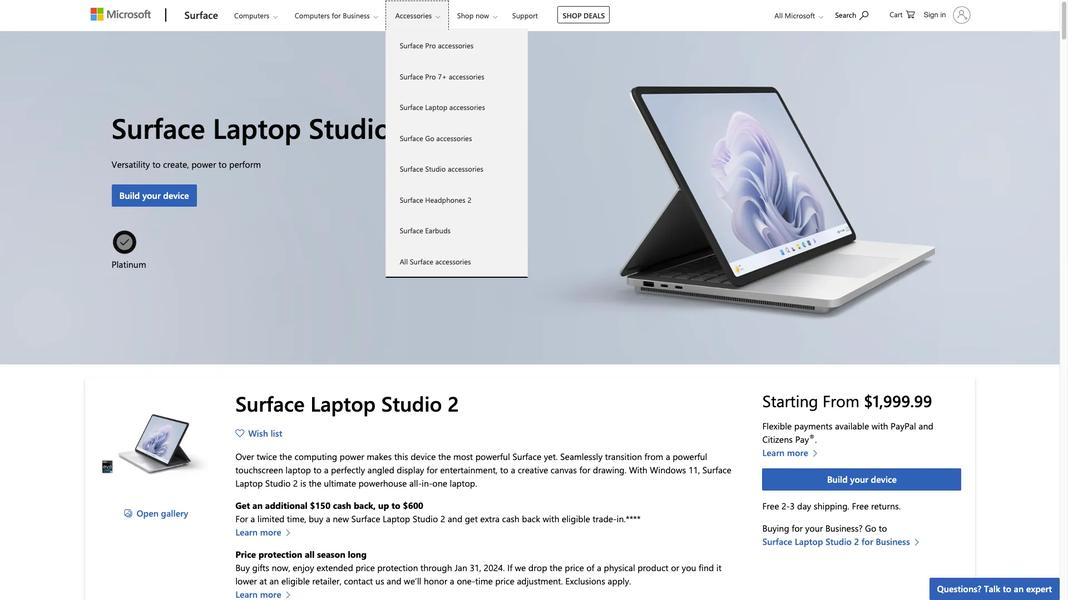 Task type: describe. For each thing, give the bounding box(es) containing it.
find
[[699, 563, 714, 574]]

sign in
[[924, 11, 946, 19]]

computers button
[[225, 1, 287, 30]]

laptop.
[[450, 478, 477, 490]]

11,
[[688, 465, 700, 476]]

shop
[[457, 11, 474, 20]]

surface up "wish list"
[[235, 390, 305, 417]]

build your device link for starting from
[[762, 469, 962, 491]]

now,
[[272, 563, 290, 574]]

surface laptop accessories
[[400, 102, 485, 112]]

search button
[[830, 2, 873, 27]]

surface studio accessories link
[[386, 154, 528, 184]]

power inside over twice the computing power makes this device the most powerful surface yet. seamlessly transition from a powerful touchscreen laptop to a perfectly angled display for entertainment, to a creative canvas for drawing. with windows 11, surface laptop studio 2 is the ultimate powerhouse all-in-one laptop.
[[340, 451, 364, 463]]

1 powerful from the left
[[475, 451, 510, 463]]

accessories for surface laptop accessories
[[449, 102, 485, 112]]

flexible
[[762, 420, 792, 432]]

surface up surface headphones 2
[[400, 164, 423, 174]]

laptop inside the buying for your business? go to surface laptop studio 2 for business
[[795, 536, 823, 548]]

season
[[317, 549, 345, 561]]

an inside 'price protection all season long buy gifts now, enjoy extended price protection through jan 31, 2024. if we drop the price of a physical product or you find it lower at an eligible retailer, contact us and we'll honor a one-time price adjustment. exclusions apply.'
[[269, 576, 279, 588]]

a left the creative
[[511, 465, 515, 476]]

buy
[[235, 563, 250, 574]]

the inside 'price protection all season long buy gifts now, enjoy extended price protection through jan 31, 2024. if we drop the price of a physical product or you find it lower at an eligible retailer, contact us and we'll honor a one-time price adjustment. exclusions apply.'
[[550, 563, 562, 574]]

all surface accessories
[[400, 257, 471, 266]]

with inside flexible payments available with paypal and citizens pay
[[872, 420, 888, 432]]

laptop inside over twice the computing power makes this device the most powerful surface yet. seamlessly transition from a powerful touchscreen laptop to a perfectly angled display for entertainment, to a creative canvas for drawing. with windows 11, surface laptop studio 2 is the ultimate powerhouse all-in-one laptop.
[[235, 478, 263, 490]]

all for all surface accessories
[[400, 257, 408, 266]]

it
[[716, 563, 722, 574]]

7+
[[438, 71, 447, 81]]

now
[[476, 11, 489, 20]]

2 free from the left
[[852, 501, 869, 512]]

surface laptop studio 2 for platinum
[[112, 109, 414, 146]]

versatility to create, power to perform
[[112, 159, 261, 170]]

surface up the creative
[[512, 451, 541, 463]]

surface up create,
[[112, 109, 205, 146]]

2 powerful from the left
[[673, 451, 707, 463]]

and inside get an additional $150 cash back, up to $600 for a limited time, buy a new surface laptop studio 2 and get extra cash back with eligible trade-in.**** learn more
[[448, 514, 462, 525]]

back,
[[354, 500, 376, 512]]

microsoft
[[785, 11, 815, 20]]

time
[[475, 576, 493, 588]]

search
[[835, 10, 856, 19]]

accessories for surface pro accessories
[[438, 41, 474, 50]]

surface earbuds
[[400, 226, 451, 235]]

learn inside get an additional $150 cash back, up to $600 for a limited time, buy a new surface laptop studio 2 and get extra cash back with eligible trade-in.**** learn more
[[235, 527, 258, 539]]

build your device link for surface laptop studio 2
[[112, 185, 197, 207]]

drop
[[528, 563, 547, 574]]

device inside over twice the computing power makes this device the most powerful surface yet. seamlessly transition from a powerful touchscreen laptop to a perfectly angled display for entertainment, to a creative canvas for drawing. with windows 11, surface laptop studio 2 is the ultimate powerhouse all-in-one laptop.
[[411, 451, 436, 463]]

2 right headphones
[[467, 195, 471, 204]]

eligible
[[562, 514, 590, 525]]

the up laptop
[[279, 451, 292, 463]]

buy
[[309, 514, 323, 525]]

business inside computers for business dropdown button
[[343, 11, 370, 20]]

to inside the buying for your business? go to surface laptop studio 2 for business
[[879, 523, 887, 534]]

through
[[420, 563, 452, 574]]

surface go accessories link
[[386, 123, 528, 154]]

laptop inside surface laptop accessories link
[[425, 102, 447, 112]]

product
[[638, 563, 669, 574]]

studio inside get an additional $150 cash back, up to $600 for a limited time, buy a new surface laptop studio 2 and get extra cash back with eligible trade-in.**** learn more
[[413, 514, 438, 525]]

surface left computers dropdown button
[[184, 8, 218, 22]]

build your device for starting from
[[827, 474, 897, 486]]

surface right '11,'
[[702, 465, 731, 476]]

0 vertical spatial cash
[[333, 500, 351, 512]]

go inside the buying for your business? go to surface laptop studio 2 for business
[[865, 523, 876, 534]]

surface pro 7+ accessories
[[400, 71, 484, 81]]

jan
[[455, 563, 467, 574]]

flexible payments available with paypal and citizens pay
[[762, 420, 933, 445]]

twice
[[257, 451, 277, 463]]

a right buy
[[326, 514, 330, 525]]

more inside ® . learn more
[[787, 447, 808, 459]]

laptop inside get an additional $150 cash back, up to $600 for a limited time, buy a new surface laptop studio 2 and get extra cash back with eligible trade-in.**** learn more
[[383, 514, 410, 525]]

and inside flexible payments available with paypal and citizens pay
[[919, 420, 933, 432]]

wish list
[[248, 428, 282, 440]]

Search search field
[[829, 2, 880, 27]]

shop
[[563, 11, 582, 20]]

computers for computers for business
[[295, 11, 330, 20]]

paypal
[[891, 420, 916, 432]]

accessories right 7+
[[449, 71, 484, 81]]

gifts
[[252, 563, 269, 574]]

over twice the computing power makes this device the most powerful surface yet. seamlessly transition from a powerful touchscreen laptop to a perfectly angled display for entertainment, to a creative canvas for drawing. with windows 11, surface laptop studio 2 is the ultimate powerhouse all-in-one laptop.
[[235, 451, 731, 490]]

wish list button
[[235, 427, 286, 441]]

pro for 7+
[[425, 71, 436, 81]]

to left perform
[[219, 159, 227, 170]]

shop now button
[[448, 1, 506, 30]]

starting from $1,999.99
[[762, 391, 932, 412]]

one
[[432, 478, 447, 490]]

questions? talk to an expert button
[[929, 579, 1060, 601]]

surface laptop accessories link
[[386, 92, 528, 123]]

1 horizontal spatial price
[[495, 576, 514, 588]]

lower
[[235, 576, 257, 588]]

2 horizontal spatial price
[[565, 563, 584, 574]]

a up windows
[[666, 451, 670, 463]]

device for surface laptop studio 2
[[163, 190, 189, 201]]

2 inside the buying for your business? go to surface laptop studio 2 for business
[[854, 536, 859, 548]]

0 horizontal spatial protection
[[258, 549, 302, 561]]

transition
[[605, 451, 642, 463]]

adjustment. exclusions
[[517, 576, 605, 588]]

one-
[[457, 576, 475, 588]]

up
[[378, 500, 389, 512]]

get
[[465, 514, 478, 525]]

price
[[235, 549, 256, 561]]

yet.
[[544, 451, 558, 463]]

all for all microsoft
[[775, 11, 783, 20]]

cart
[[890, 9, 903, 19]]

shop deals
[[563, 11, 605, 20]]

open
[[137, 508, 159, 520]]

get
[[235, 500, 250, 512]]

apply.
[[608, 576, 631, 588]]

surface inside the buying for your business? go to surface laptop studio 2 for business
[[762, 536, 792, 548]]

from
[[644, 451, 663, 463]]

wish
[[248, 428, 268, 440]]

and inside 'price protection all season long buy gifts now, enjoy extended price protection through jan 31, 2024. if we drop the price of a physical product or you find it lower at an eligible retailer, contact us and we'll honor a one-time price adjustment. exclusions apply.'
[[387, 576, 401, 588]]

a right for
[[250, 514, 255, 525]]

payments
[[794, 420, 832, 432]]

surface pro 7+ accessories link
[[386, 61, 528, 92]]

citizens
[[762, 434, 793, 445]]

your for starting from
[[850, 474, 868, 486]]

makes
[[367, 451, 392, 463]]

seamlessly
[[560, 451, 603, 463]]

open gallery
[[137, 508, 188, 520]]

if we
[[507, 563, 526, 574]]

to left the creative
[[500, 465, 508, 476]]

surface go accessories
[[400, 133, 472, 143]]

build for surface laptop studio 2
[[119, 190, 140, 201]]

surface earbuds link
[[386, 215, 528, 246]]

buying for your business? go to surface laptop studio 2 for business
[[762, 523, 910, 548]]

buying
[[762, 523, 789, 534]]

accessories for all surface accessories
[[435, 257, 471, 266]]



Task type: locate. For each thing, give the bounding box(es) containing it.
build your device for surface laptop studio 2
[[119, 190, 189, 201]]

0 horizontal spatial go
[[425, 133, 434, 143]]

ultimate
[[324, 478, 356, 490]]

device up display
[[411, 451, 436, 463]]

build for starting from
[[827, 474, 848, 486]]

cash left back
[[502, 514, 519, 525]]

of
[[586, 563, 594, 574]]

1 vertical spatial pro
[[425, 71, 436, 81]]

your down day
[[805, 523, 823, 534]]

1 vertical spatial learn
[[235, 527, 258, 539]]

your inside the buying for your business? go to surface laptop studio 2 for business
[[805, 523, 823, 534]]

2 pro from the top
[[425, 71, 436, 81]]

studio inside over twice the computing power makes this device the most powerful surface yet. seamlessly transition from a powerful touchscreen laptop to a perfectly angled display for entertainment, to a creative canvas for drawing. with windows 11, surface laptop studio 2 is the ultimate powerhouse all-in-one laptop.
[[265, 478, 291, 490]]

1 vertical spatial with
[[543, 514, 559, 525]]

go right business?
[[865, 523, 876, 534]]

a down computing
[[324, 465, 329, 476]]

creative
[[518, 465, 548, 476]]

0 horizontal spatial cash
[[333, 500, 351, 512]]

$150
[[310, 500, 330, 512]]

1 vertical spatial protection
[[377, 563, 418, 574]]

in.****
[[617, 514, 641, 525]]

1 vertical spatial power
[[340, 451, 364, 463]]

to left create,
[[152, 159, 161, 170]]

1 computers from the left
[[234, 11, 269, 20]]

surface up surface go accessories
[[400, 102, 423, 112]]

1 free from the left
[[762, 501, 779, 512]]

surface headphones 2
[[400, 195, 471, 204]]

device for starting from
[[871, 474, 897, 486]]

.
[[815, 434, 817, 445]]

2 up most
[[448, 390, 459, 417]]

surface pro accessories
[[400, 41, 474, 50]]

1 horizontal spatial cash
[[502, 514, 519, 525]]

extra
[[480, 514, 500, 525]]

2-
[[782, 501, 790, 512]]

2 horizontal spatial an
[[1014, 584, 1024, 595]]

1 vertical spatial build your device
[[827, 474, 897, 486]]

surface laptop studio 2
[[112, 109, 414, 146], [235, 390, 459, 417]]

for inside dropdown button
[[332, 11, 341, 20]]

1 horizontal spatial device
[[411, 451, 436, 463]]

cash up new
[[333, 500, 351, 512]]

powerful up entertainment,
[[475, 451, 510, 463]]

0 vertical spatial build your device link
[[112, 185, 197, 207]]

0 horizontal spatial power
[[191, 159, 216, 170]]

to inside dropdown button
[[1003, 584, 1011, 595]]

surface down buying
[[762, 536, 792, 548]]

for
[[332, 11, 341, 20], [427, 465, 438, 476], [579, 465, 590, 476], [792, 523, 803, 534], [862, 536, 873, 548]]

time,
[[287, 514, 306, 525]]

pro down accessories dropdown button
[[425, 41, 436, 50]]

surface up surface studio accessories
[[400, 133, 423, 143]]

price
[[356, 563, 375, 574], [565, 563, 584, 574], [495, 576, 514, 588]]

device
[[163, 190, 189, 201], [411, 451, 436, 463], [871, 474, 897, 486]]

more inside get an additional $150 cash back, up to $600 for a limited time, buy a new surface laptop studio 2 and get extra cash back with eligible trade-in.**** learn more
[[260, 527, 281, 539]]

expert
[[1026, 584, 1052, 595]]

a left one-
[[450, 576, 454, 588]]

your
[[142, 190, 161, 201], [850, 474, 868, 486], [805, 523, 823, 534]]

surface down the back,
[[351, 514, 380, 525]]

earbuds
[[425, 226, 451, 235]]

power up 'perfectly'
[[340, 451, 364, 463]]

additional
[[265, 500, 308, 512]]

learn more link down pay at the right bottom of the page
[[762, 447, 823, 460]]

build your device up returns. at right bottom
[[827, 474, 897, 486]]

honor
[[424, 576, 447, 588]]

and left the get
[[448, 514, 462, 525]]

canvas
[[551, 465, 577, 476]]

surface
[[184, 8, 218, 22], [400, 41, 423, 50], [400, 71, 423, 81], [400, 102, 423, 112], [112, 109, 205, 146], [400, 133, 423, 143], [400, 164, 423, 174], [400, 195, 423, 204], [400, 226, 423, 235], [410, 257, 433, 266], [235, 390, 305, 417], [512, 451, 541, 463], [702, 465, 731, 476], [351, 514, 380, 525], [762, 536, 792, 548]]

accessories up 'surface pro 7+ accessories' link
[[438, 41, 474, 50]]

build your device
[[119, 190, 189, 201], [827, 474, 897, 486]]

pro left 7+
[[425, 71, 436, 81]]

more down pay at the right bottom of the page
[[787, 447, 808, 459]]

surface headphones 2 link
[[386, 184, 528, 215]]

0 horizontal spatial build your device
[[119, 190, 189, 201]]

drawing.
[[593, 465, 627, 476]]

0 horizontal spatial free
[[762, 501, 779, 512]]

eligible retailer,
[[281, 576, 341, 588]]

1 vertical spatial surface laptop studio 2
[[235, 390, 459, 417]]

1 horizontal spatial learn
[[762, 447, 785, 459]]

0 horizontal spatial with
[[543, 514, 559, 525]]

build your device link
[[112, 185, 197, 207], [762, 469, 962, 491]]

0 horizontal spatial learn more link
[[235, 526, 296, 540]]

to
[[152, 159, 161, 170], [219, 159, 227, 170], [313, 465, 322, 476], [500, 465, 508, 476], [392, 500, 400, 512], [879, 523, 887, 534], [1003, 584, 1011, 595]]

an right get
[[252, 500, 263, 512]]

1 horizontal spatial go
[[865, 523, 876, 534]]

0 horizontal spatial powerful
[[475, 451, 510, 463]]

create,
[[163, 159, 189, 170]]

an inside dropdown button
[[1014, 584, 1024, 595]]

the right is
[[309, 478, 321, 490]]

questions? talk to an expert
[[937, 584, 1052, 595]]

0 vertical spatial go
[[425, 133, 434, 143]]

1 horizontal spatial build your device link
[[762, 469, 962, 491]]

build down versatility
[[119, 190, 140, 201]]

protection up the we'll
[[377, 563, 418, 574]]

learn more link down limited
[[235, 526, 296, 540]]

sign
[[924, 11, 938, 19]]

this
[[394, 451, 408, 463]]

0 vertical spatial build
[[119, 190, 140, 201]]

computers for computers
[[234, 11, 269, 20]]

1 vertical spatial and
[[448, 514, 462, 525]]

build up shipping.
[[827, 474, 848, 486]]

0 vertical spatial device
[[163, 190, 189, 201]]

1 horizontal spatial power
[[340, 451, 364, 463]]

device down create,
[[163, 190, 189, 201]]

0 horizontal spatial device
[[163, 190, 189, 201]]

0 vertical spatial more
[[787, 447, 808, 459]]

long
[[348, 549, 367, 561]]

contact
[[344, 576, 373, 588]]

with inside get an additional $150 cash back, up to $600 for a limited time, buy a new surface laptop studio 2 and get extra cash back with eligible trade-in.**** learn more
[[543, 514, 559, 525]]

0 vertical spatial business
[[343, 11, 370, 20]]

1 horizontal spatial more
[[787, 447, 808, 459]]

surface laptop studio 2 for for a limited time, buy a new surface laptop studio 2 and get extra cash back with eligible trade-in.****
[[235, 390, 459, 417]]

0 vertical spatial with
[[872, 420, 888, 432]]

windows
[[650, 465, 686, 476]]

build your device down create,
[[119, 190, 189, 201]]

and right paypal
[[919, 420, 933, 432]]

device up returns. at right bottom
[[871, 474, 897, 486]]

a surface laptop studio 2 in platinum. image
[[0, 31, 1064, 365]]

more
[[787, 447, 808, 459], [260, 527, 281, 539]]

0 vertical spatial learn
[[762, 447, 785, 459]]

powerful up '11,'
[[673, 451, 707, 463]]

learn down for
[[235, 527, 258, 539]]

0 vertical spatial your
[[142, 190, 161, 201]]

price left of
[[565, 563, 584, 574]]

a
[[666, 451, 670, 463], [324, 465, 329, 476], [511, 465, 515, 476], [250, 514, 255, 525], [326, 514, 330, 525], [597, 563, 601, 574], [450, 576, 454, 588]]

extended
[[317, 563, 353, 574]]

0 horizontal spatial computers
[[234, 11, 269, 20]]

your down versatility
[[142, 190, 161, 201]]

0 horizontal spatial more
[[260, 527, 281, 539]]

shop deals link
[[558, 6, 610, 23]]

available
[[835, 420, 869, 432]]

1 horizontal spatial build
[[827, 474, 848, 486]]

business?
[[825, 523, 863, 534]]

surface inside get an additional $150 cash back, up to $600 for a limited time, buy a new surface laptop studio 2 and get extra cash back with eligible trade-in.**** learn more
[[351, 514, 380, 525]]

versatility
[[112, 159, 150, 170]]

0 vertical spatial pro
[[425, 41, 436, 50]]

support
[[512, 11, 538, 20]]

1 horizontal spatial free
[[852, 501, 869, 512]]

surface inside "link"
[[400, 133, 423, 143]]

1 horizontal spatial all
[[775, 11, 783, 20]]

to down returns. at right bottom
[[879, 523, 887, 534]]

2 down business?
[[854, 536, 859, 548]]

1 horizontal spatial and
[[448, 514, 462, 525]]

computers for business button
[[285, 1, 387, 30]]

free left 2-
[[762, 501, 779, 512]]

powerhouse
[[358, 478, 407, 490]]

all inside dropdown button
[[775, 11, 783, 20]]

platinum
[[112, 259, 146, 270]]

an left expert
[[1014, 584, 1024, 595]]

at
[[259, 576, 267, 588]]

0 horizontal spatial all
[[400, 257, 408, 266]]

your up free 2-3 day shipping. free returns.
[[850, 474, 868, 486]]

enjoy
[[293, 563, 314, 574]]

2 vertical spatial device
[[871, 474, 897, 486]]

0 vertical spatial and
[[919, 420, 933, 432]]

accessories down surface go accessories "link"
[[448, 164, 483, 174]]

2 vertical spatial your
[[805, 523, 823, 534]]

0 vertical spatial all
[[775, 11, 783, 20]]

support link
[[507, 1, 543, 27]]

studio inside the buying for your business? go to surface laptop studio 2 for business
[[825, 536, 852, 548]]

1 vertical spatial go
[[865, 523, 876, 534]]

2 horizontal spatial device
[[871, 474, 897, 486]]

2 vertical spatial and
[[387, 576, 401, 588]]

accessories inside "link"
[[436, 133, 472, 143]]

surface down 'surface earbuds'
[[410, 257, 433, 266]]

or
[[671, 563, 679, 574]]

to right up
[[392, 500, 400, 512]]

talk
[[984, 584, 1000, 595]]

trade-
[[593, 514, 617, 525]]

perform
[[229, 159, 261, 170]]

1 horizontal spatial business
[[876, 536, 910, 548]]

surface down accessories
[[400, 41, 423, 50]]

headphones
[[425, 195, 466, 204]]

build your device link up returns. at right bottom
[[762, 469, 962, 491]]

1 pro from the top
[[425, 41, 436, 50]]

surface left 7+
[[400, 71, 423, 81]]

laptop
[[286, 465, 311, 476]]

0 horizontal spatial build
[[119, 190, 140, 201]]

1 horizontal spatial learn more link
[[762, 447, 823, 460]]

microsoft image
[[90, 8, 150, 21]]

to right the talk
[[1003, 584, 1011, 595]]

1 vertical spatial device
[[411, 451, 436, 463]]

pro for accessories
[[425, 41, 436, 50]]

more down limited
[[260, 527, 281, 539]]

surface up 'surface earbuds'
[[400, 195, 423, 204]]

surface link
[[179, 1, 224, 31]]

surface studio accessories
[[400, 164, 483, 174]]

physical
[[604, 563, 635, 574]]

1 horizontal spatial with
[[872, 420, 888, 432]]

0 vertical spatial surface laptop studio 2
[[112, 109, 414, 146]]

new
[[333, 514, 349, 525]]

learn
[[762, 447, 785, 459], [235, 527, 258, 539]]

touchscreen
[[235, 465, 283, 476]]

0 vertical spatial protection
[[258, 549, 302, 561]]

price down 2024.
[[495, 576, 514, 588]]

accessories for surface studio accessories
[[448, 164, 483, 174]]

2 left is
[[293, 478, 298, 490]]

1 vertical spatial build
[[827, 474, 848, 486]]

accessories down surface laptop accessories link
[[436, 133, 472, 143]]

1 horizontal spatial powerful
[[673, 451, 707, 463]]

1 vertical spatial all
[[400, 257, 408, 266]]

1 vertical spatial business
[[876, 536, 910, 548]]

1 horizontal spatial computers
[[295, 11, 330, 20]]

price protection all season long buy gifts now, enjoy extended price protection through jan 31, 2024. if we drop the price of a physical product or you find it lower at an eligible retailer, contact us and we'll honor a one-time price adjustment. exclusions apply.
[[235, 549, 722, 588]]

angled
[[367, 465, 394, 476]]

2 horizontal spatial and
[[919, 420, 933, 432]]

questions?
[[937, 584, 981, 595]]

sign in link
[[917, 2, 975, 28]]

0 horizontal spatial learn
[[235, 527, 258, 539]]

is
[[300, 478, 306, 490]]

2 inside get an additional $150 cash back, up to $600 for a limited time, buy a new surface laptop studio 2 and get extra cash back with eligible trade-in.**** learn more
[[440, 514, 445, 525]]

free left returns. at right bottom
[[852, 501, 869, 512]]

business inside the buying for your business? go to surface laptop studio 2 for business
[[876, 536, 910, 548]]

1 vertical spatial learn more link
[[235, 526, 296, 540]]

with right back
[[543, 514, 559, 525]]

2 horizontal spatial your
[[850, 474, 868, 486]]

0 horizontal spatial build your device link
[[112, 185, 197, 207]]

the left most
[[438, 451, 451, 463]]

accessories down surface earbuds link
[[435, 257, 471, 266]]

an inside get an additional $150 cash back, up to $600 for a limited time, buy a new surface laptop studio 2 and get extra cash back with eligible trade-in.**** learn more
[[252, 500, 263, 512]]

0 vertical spatial build your device
[[119, 190, 189, 201]]

accessories down 'surface pro 7+ accessories' link
[[449, 102, 485, 112]]

all
[[305, 549, 315, 561]]

a right of
[[597, 563, 601, 574]]

build your device link down create,
[[112, 185, 197, 207]]

0 horizontal spatial and
[[387, 576, 401, 588]]

0 horizontal spatial your
[[142, 190, 161, 201]]

the up adjustment. exclusions
[[550, 563, 562, 574]]

to inside get an additional $150 cash back, up to $600 for a limited time, buy a new surface laptop studio 2 and get extra cash back with eligible trade-in.**** learn more
[[392, 500, 400, 512]]

1 vertical spatial more
[[260, 527, 281, 539]]

accessories
[[395, 11, 432, 20]]

starting
[[762, 391, 818, 412]]

protection up now, at the left
[[258, 549, 302, 561]]

go up surface studio accessories
[[425, 133, 434, 143]]

1 horizontal spatial build your device
[[827, 474, 897, 486]]

an right at
[[269, 576, 279, 588]]

0 vertical spatial power
[[191, 159, 216, 170]]

1 horizontal spatial protection
[[377, 563, 418, 574]]

1 vertical spatial build your device link
[[762, 469, 962, 491]]

a surface laptop studio 2 in stage mode. image
[[102, 392, 214, 503]]

learn inside ® . learn more
[[762, 447, 785, 459]]

1 horizontal spatial an
[[269, 576, 279, 588]]

your for surface laptop studio 2
[[142, 190, 161, 201]]

2 computers from the left
[[295, 11, 330, 20]]

power right create,
[[191, 159, 216, 170]]

$1,999.99
[[864, 391, 932, 412]]

price up contact
[[356, 563, 375, 574]]

accessories for surface go accessories
[[436, 133, 472, 143]]

over
[[235, 451, 254, 463]]

0 horizontal spatial an
[[252, 500, 263, 512]]

2 inside over twice the computing power makes this device the most powerful surface yet. seamlessly transition from a powerful touchscreen laptop to a perfectly angled display for entertainment, to a creative canvas for drawing. with windows 11, surface laptop studio 2 is the ultimate powerhouse all-in-one laptop.
[[293, 478, 298, 490]]

free 2-3 day shipping. free returns.
[[762, 501, 901, 512]]

2 left the get
[[440, 514, 445, 525]]

with left paypal
[[872, 420, 888, 432]]

surface left earbuds
[[400, 226, 423, 235]]

3
[[790, 501, 795, 512]]

2 up surface studio accessories
[[398, 109, 414, 146]]

1 horizontal spatial your
[[805, 523, 823, 534]]

go inside "link"
[[425, 133, 434, 143]]

0 horizontal spatial business
[[343, 11, 370, 20]]

all left the microsoft
[[775, 11, 783, 20]]

0 horizontal spatial price
[[356, 563, 375, 574]]

list
[[271, 428, 282, 440]]

shipping.
[[814, 501, 849, 512]]

1 vertical spatial cash
[[502, 514, 519, 525]]

and right us
[[387, 576, 401, 588]]

all down 'surface earbuds'
[[400, 257, 408, 266]]

open gallery button
[[124, 507, 192, 521]]

1 vertical spatial your
[[850, 474, 868, 486]]

laptop
[[425, 102, 447, 112], [213, 109, 301, 146], [310, 390, 376, 417], [235, 478, 263, 490], [383, 514, 410, 525], [795, 536, 823, 548]]

0 vertical spatial learn more link
[[762, 447, 823, 460]]

learn down citizens
[[762, 447, 785, 459]]

to down computing
[[313, 465, 322, 476]]



Task type: vqa. For each thing, say whether or not it's contained in the screenshot.
DEALS
yes



